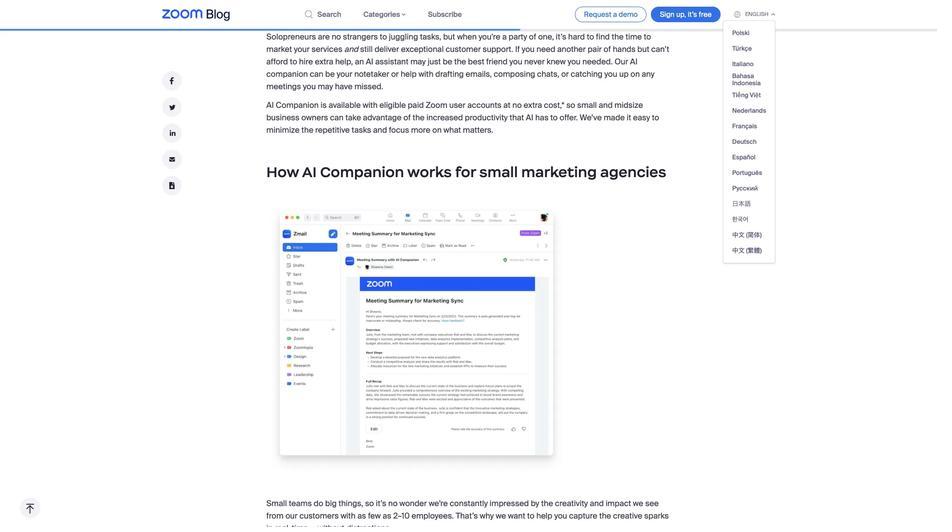 Task type: vqa. For each thing, say whether or not it's contained in the screenshot.
by
yes



Task type: locate. For each thing, give the bounding box(es) containing it.
1 vertical spatial time
[[292, 523, 308, 527]]

1 horizontal spatial on
[[631, 69, 640, 80]]

more
[[411, 125, 430, 135]]

can up the repetitive
[[330, 112, 344, 123]]

customers
[[299, 511, 339, 522]]

made
[[604, 112, 625, 123]]

an
[[355, 56, 364, 67]]

without
[[318, 523, 344, 527]]

impact
[[606, 498, 631, 509]]

subscribe
[[428, 10, 462, 19]]

the inside still deliver exceptional customer support. if you need another pair of hands but can't afford to hire extra help, an ai assistant may just be the best friend you never knew you needed. our ai companion can be your notetaker or help with drafting emails, composing chats, or catching you up on any meetings you may have missed.
[[454, 56, 466, 67]]

we left see
[[633, 498, 643, 509]]

1 horizontal spatial your
[[337, 69, 352, 80]]

of left one,
[[529, 32, 536, 42]]

or down knew
[[561, 69, 569, 80]]

tasks
[[352, 125, 371, 135]]

can down hire
[[310, 69, 323, 80]]

1 horizontal spatial so
[[566, 100, 575, 111]]

it's right the up,
[[688, 10, 697, 19]]

cost,*
[[544, 100, 564, 111]]

0 vertical spatial may
[[410, 56, 426, 67]]

ai right how
[[302, 163, 317, 181]]

2 vertical spatial it's
[[376, 498, 386, 509]]

time
[[626, 32, 642, 42], [292, 523, 308, 527]]

see
[[645, 498, 659, 509]]

1 horizontal spatial as
[[383, 511, 391, 522]]

0 vertical spatial with
[[419, 69, 433, 80]]

with up advantage
[[363, 100, 378, 111]]

zoom inside ai companion is available with eligible paid zoom user accounts at no extra cost,* so small and midsize business owners can take advantage of the increased productivity that ai has to offer. we've made it easy to minimize the repetitive tasks and focus more on what matters.
[[426, 100, 447, 111]]

1 horizontal spatial be
[[443, 56, 452, 67]]

0 vertical spatial help
[[401, 69, 417, 80]]

0 horizontal spatial no
[[332, 32, 341, 42]]

中文 for 中文 (繁體)
[[732, 247, 745, 255]]

extra up has
[[524, 100, 542, 111]]

paid
[[408, 100, 424, 111]]

zoom ai assistant for marketing image
[[266, 204, 566, 475]]

1 vertical spatial companion
[[276, 100, 319, 111]]

0 horizontal spatial or
[[391, 69, 399, 80]]

impressed
[[490, 498, 529, 509]]

and up help,
[[344, 44, 358, 55]]

of up focus
[[403, 112, 411, 123]]

(繁體)
[[746, 247, 762, 255]]

zoom up solopreneurs
[[266, 1, 308, 20]]

1 vertical spatial but
[[637, 44, 649, 55]]

0 horizontal spatial small
[[479, 163, 518, 181]]

may left have
[[318, 81, 333, 92]]

español link
[[732, 150, 756, 165]]

can inside ai companion is available with eligible paid zoom user accounts at no extra cost,* so small and midsize business owners can take advantage of the increased productivity that ai has to offer. we've made it easy to minimize the repetitive tasks and focus more on what matters.
[[330, 112, 344, 123]]

1 horizontal spatial may
[[410, 56, 426, 67]]

中文 (繁體)
[[732, 247, 762, 255]]

as
[[357, 511, 366, 522], [383, 511, 391, 522]]

0 horizontal spatial with
[[341, 511, 356, 522]]

0 horizontal spatial be
[[325, 69, 335, 80]]

you left up
[[604, 69, 617, 80]]

time up hands
[[626, 32, 642, 42]]

the inside "solopreneurs are no strangers to juggling tasks, but when you're a party of one, it's hard to find the time to market your services"
[[612, 32, 624, 42]]

0 vertical spatial of
[[529, 32, 536, 42]]

1 vertical spatial may
[[318, 81, 333, 92]]

한국어
[[732, 215, 748, 223]]

0 vertical spatial so
[[566, 100, 575, 111]]

still
[[360, 44, 373, 55]]

1 vertical spatial no
[[512, 100, 522, 111]]

中文 (简体) link
[[732, 227, 762, 243]]

0 horizontal spatial as
[[357, 511, 366, 522]]

0 vertical spatial a
[[613, 10, 617, 19]]

0 horizontal spatial may
[[318, 81, 333, 92]]

it
[[627, 112, 631, 123]]

need
[[537, 44, 555, 55]]

0 vertical spatial but
[[443, 32, 455, 42]]

indonesia
[[732, 79, 761, 87]]

best
[[468, 56, 484, 67]]

but left when
[[443, 32, 455, 42]]

1 vertical spatial be
[[325, 69, 335, 80]]

中文 left (繁體)
[[732, 247, 745, 255]]

it's
[[688, 10, 697, 19], [556, 32, 566, 42], [376, 498, 386, 509]]

assistant
[[375, 56, 409, 67]]

español
[[732, 153, 756, 161]]

1 vertical spatial we
[[496, 511, 506, 522]]

companion up the strangers at the left of the page
[[329, 1, 413, 20]]

of
[[529, 32, 536, 42], [604, 44, 611, 55], [403, 112, 411, 123]]

on down the increased
[[432, 125, 442, 135]]

of right pair
[[604, 44, 611, 55]]

be down the services
[[325, 69, 335, 80]]

0 horizontal spatial a
[[502, 32, 507, 42]]

0 vertical spatial your
[[294, 44, 310, 55]]

a left party
[[502, 32, 507, 42]]

our
[[285, 511, 298, 522]]

companion
[[329, 1, 413, 20], [276, 100, 319, 111], [320, 163, 404, 181]]

русский link
[[732, 181, 758, 196]]

0 vertical spatial it's
[[688, 10, 697, 19]]

as right the few
[[383, 511, 391, 522]]

0 vertical spatial can
[[310, 69, 323, 80]]

ai up business
[[266, 100, 274, 111]]

0 horizontal spatial but
[[443, 32, 455, 42]]

companion
[[266, 69, 308, 80]]

extra
[[315, 56, 333, 67], [524, 100, 542, 111]]

中文 down the 한국어 link
[[732, 231, 745, 239]]

categories button
[[363, 10, 406, 19]]

1 horizontal spatial but
[[637, 44, 649, 55]]

2 horizontal spatial of
[[604, 44, 611, 55]]

to inside still deliver exceptional customer support. if you need another pair of hands but can't afford to hire extra help, an ai assistant may just be the best friend you never knew you needed. our ai companion can be your notetaker or help with drafting emails, composing chats, or catching you up on any meetings you may have missed.
[[290, 56, 297, 67]]

has
[[535, 112, 549, 123]]

time inside small teams do big things, so it's no wonder we're constantly impressed by the creativity and impact we see from our customers with as few as 2–10 employees. that's why we want to help you capture the creative sparks in real-time — without distractions.
[[292, 523, 308, 527]]

no inside "solopreneurs are no strangers to juggling tasks, but when you're a party of one, it's hard to find the time to market your services"
[[332, 32, 341, 42]]

no inside ai companion is available with eligible paid zoom user accounts at no extra cost,* so small and midsize business owners can take advantage of the increased productivity that ai has to offer. we've made it easy to minimize the repetitive tasks and focus more on what matters.
[[512, 100, 522, 111]]

help inside still deliver exceptional customer support. if you need another pair of hands but can't afford to hire extra help, an ai assistant may just be the best friend you never knew you needed. our ai companion can be your notetaker or help with drafting emails, composing chats, or catching you up on any meetings you may have missed.
[[401, 69, 417, 80]]

midsize
[[615, 100, 643, 111]]

ai up are at the top left of the page
[[311, 1, 326, 20]]

2 horizontal spatial with
[[419, 69, 433, 80]]

中文
[[732, 231, 745, 239], [732, 247, 745, 255]]

for right "works"
[[455, 163, 476, 181]]

1 horizontal spatial it's
[[556, 32, 566, 42]]

1 horizontal spatial extra
[[524, 100, 542, 111]]

ai
[[311, 1, 326, 20], [366, 56, 373, 67], [630, 56, 638, 67], [266, 100, 274, 111], [526, 112, 533, 123], [302, 163, 317, 181]]

as up distractions.
[[357, 511, 366, 522]]

tiếng
[[732, 91, 748, 99]]

1 horizontal spatial small
[[577, 100, 597, 111]]

with down things,
[[341, 511, 356, 522]]

a left demo
[[613, 10, 617, 19]]

search link
[[305, 10, 341, 19]]

0 vertical spatial companion
[[329, 1, 413, 20]]

tasks,
[[420, 32, 441, 42]]

0 vertical spatial no
[[332, 32, 341, 42]]

1 vertical spatial it's
[[556, 32, 566, 42]]

your down help,
[[337, 69, 352, 80]]

1 vertical spatial 中文
[[732, 247, 745, 255]]

you down creativity
[[554, 511, 567, 522]]

1 horizontal spatial can
[[330, 112, 344, 123]]

1 vertical spatial your
[[337, 69, 352, 80]]

share to facebook image
[[162, 71, 182, 91]]

you down another at right
[[568, 56, 581, 67]]

2 vertical spatial with
[[341, 511, 356, 522]]

works
[[407, 163, 452, 181]]

for up tasks,
[[417, 1, 437, 20]]

2 horizontal spatial it's
[[688, 10, 697, 19]]

2 vertical spatial of
[[403, 112, 411, 123]]

meetings
[[266, 81, 301, 92]]

so up offer.
[[566, 100, 575, 111]]

zoom up the increased
[[426, 100, 447, 111]]

search
[[317, 10, 341, 19]]

0 vertical spatial on
[[631, 69, 640, 80]]

the down customer
[[454, 56, 466, 67]]

0 horizontal spatial your
[[294, 44, 310, 55]]

companion up business
[[276, 100, 319, 111]]

deutsch link
[[732, 134, 757, 150]]

2 vertical spatial no
[[388, 498, 398, 509]]

it's right one,
[[556, 32, 566, 42]]

minimize
[[266, 125, 300, 135]]

0 horizontal spatial on
[[432, 125, 442, 135]]

a inside "solopreneurs are no strangers to juggling tasks, but when you're a party of one, it's hard to find the time to market your services"
[[502, 32, 507, 42]]

1 vertical spatial can
[[330, 112, 344, 123]]

0 vertical spatial we
[[633, 498, 643, 509]]

1 中文 from the top
[[732, 231, 745, 239]]

share to linkedin image
[[162, 124, 182, 143]]

中文 (繁體) link
[[732, 243, 762, 259]]

1 horizontal spatial time
[[626, 32, 642, 42]]

0 horizontal spatial we
[[496, 511, 506, 522]]

help inside small teams do big things, so it's no wonder we're constantly impressed by the creativity and impact we see from our customers with as few as 2–10 employees. that's why we want to help you capture the creative sparks in real-time — without distractions.
[[536, 511, 552, 522]]

1 vertical spatial help
[[536, 511, 552, 522]]

1 horizontal spatial with
[[363, 100, 378, 111]]

party
[[509, 32, 527, 42]]

why
[[480, 511, 494, 522]]

1 vertical spatial a
[[502, 32, 507, 42]]

0 horizontal spatial for
[[417, 1, 437, 20]]

the up hands
[[612, 32, 624, 42]]

emails,
[[466, 69, 492, 80]]

ai right an
[[366, 56, 373, 67]]

but
[[443, 32, 455, 42], [637, 44, 649, 55]]

but left can't
[[637, 44, 649, 55]]

hard
[[568, 32, 585, 42]]

help down "by"
[[536, 511, 552, 522]]

companion down "tasks"
[[320, 163, 404, 181]]

your up hire
[[294, 44, 310, 55]]

extra inside ai companion is available with eligible paid zoom user accounts at no extra cost,* so small and midsize business owners can take advantage of the increased productivity that ai has to offer. we've made it easy to minimize the repetitive tasks and focus more on what matters.
[[524, 100, 542, 111]]

services
[[312, 44, 342, 55]]

nederlands link
[[732, 103, 766, 119]]

companion for zoom
[[329, 1, 413, 20]]

0 vertical spatial time
[[626, 32, 642, 42]]

the down "owners" at top left
[[301, 125, 313, 135]]

0 horizontal spatial time
[[292, 523, 308, 527]]

1 horizontal spatial help
[[536, 511, 552, 522]]

another
[[557, 44, 586, 55]]

0 vertical spatial 中文
[[732, 231, 745, 239]]

1 vertical spatial zoom
[[426, 100, 447, 111]]

0 vertical spatial zoom
[[266, 1, 308, 20]]

english button
[[734, 11, 775, 18]]

0 horizontal spatial can
[[310, 69, 323, 80]]

1 horizontal spatial or
[[561, 69, 569, 80]]

0 horizontal spatial so
[[365, 498, 374, 509]]

deutsch
[[732, 138, 757, 146]]

with down just
[[419, 69, 433, 80]]

1 vertical spatial so
[[365, 498, 374, 509]]

be up drafting at the top left of the page
[[443, 56, 452, 67]]

chats,
[[537, 69, 559, 80]]

1 vertical spatial for
[[455, 163, 476, 181]]

can
[[310, 69, 323, 80], [330, 112, 344, 123]]

bahasa indonesia link
[[732, 72, 766, 88]]

日本語 link
[[732, 196, 751, 212]]

0 horizontal spatial help
[[401, 69, 417, 80]]

companion inside ai companion is available with eligible paid zoom user accounts at no extra cost,* so small and midsize business owners can take advantage of the increased productivity that ai has to offer. we've made it easy to minimize the repetitive tasks and focus more on what matters.
[[276, 100, 319, 111]]

help down assistant on the top of page
[[401, 69, 417, 80]]

you're
[[479, 32, 500, 42]]

1 vertical spatial of
[[604, 44, 611, 55]]

english
[[745, 11, 768, 18]]

we right the why
[[496, 511, 506, 522]]

may
[[410, 56, 426, 67], [318, 81, 333, 92]]

1 horizontal spatial we
[[633, 498, 643, 509]]

so inside small teams do big things, so it's no wonder we're constantly impressed by the creativity and impact we see from our customers with as few as 2–10 employees. that's why we want to help you capture the creative sparks in real-time — without distractions.
[[365, 498, 374, 509]]

zoom ai companion for the solopreneur
[[266, 1, 557, 20]]

0 vertical spatial small
[[577, 100, 597, 111]]

so
[[566, 100, 575, 111], [365, 498, 374, 509]]

your
[[294, 44, 310, 55], [337, 69, 352, 80]]

may down exceptional
[[410, 56, 426, 67]]

no right at
[[512, 100, 522, 111]]

it's inside "solopreneurs are no strangers to juggling tasks, but when you're a party of one, it's hard to find the time to market your services"
[[556, 32, 566, 42]]

0 vertical spatial extra
[[315, 56, 333, 67]]

1 horizontal spatial zoom
[[426, 100, 447, 111]]

solopreneurs
[[266, 32, 316, 42]]

small inside ai companion is available with eligible paid zoom user accounts at no extra cost,* so small and midsize business owners can take advantage of the increased productivity that ai has to offer. we've made it easy to minimize the repetitive tasks and focus more on what matters.
[[577, 100, 597, 111]]

0 horizontal spatial extra
[[315, 56, 333, 67]]

0 horizontal spatial it's
[[376, 498, 386, 509]]

1 horizontal spatial a
[[613, 10, 617, 19]]

the up more
[[413, 112, 425, 123]]

how ai companion works for small marketing agencies
[[266, 163, 666, 181]]

solopreneurs are no strangers to juggling tasks, but when you're a party of one, it's hard to find the time to market your services
[[266, 32, 651, 55]]

extra inside still deliver exceptional customer support. if you need another pair of hands but can't afford to hire extra help, an ai assistant may just be the best friend you never knew you needed. our ai companion can be your notetaker or help with drafting emails, composing chats, or catching you up on any meetings you may have missed.
[[315, 56, 333, 67]]

when
[[457, 32, 477, 42]]

with inside small teams do big things, so it's no wonder we're constantly impressed by the creativity and impact we see from our customers with as few as 2–10 employees. that's why we want to help you capture the creative sparks in real-time — without distractions.
[[341, 511, 356, 522]]

extra down the services
[[315, 56, 333, 67]]

0 horizontal spatial zoom
[[266, 1, 308, 20]]

companion for how
[[320, 163, 404, 181]]

no
[[332, 32, 341, 42], [512, 100, 522, 111], [388, 498, 398, 509]]

a
[[613, 10, 617, 19], [502, 32, 507, 42]]

increased
[[426, 112, 463, 123]]

or down assistant on the top of page
[[391, 69, 399, 80]]

time down our
[[292, 523, 308, 527]]

0 horizontal spatial of
[[403, 112, 411, 123]]

strangers
[[343, 32, 378, 42]]

or
[[391, 69, 399, 80], [561, 69, 569, 80]]

한국어 link
[[732, 212, 748, 227]]

2 中文 from the top
[[732, 247, 745, 255]]

1 horizontal spatial of
[[529, 32, 536, 42]]

no up 2–10
[[388, 498, 398, 509]]

1 vertical spatial extra
[[524, 100, 542, 111]]

1 vertical spatial on
[[432, 125, 442, 135]]

and up capture
[[590, 498, 604, 509]]

türkçe
[[732, 44, 752, 52]]

it's up the few
[[376, 498, 386, 509]]

on right up
[[631, 69, 640, 80]]

no right are at the top left of the page
[[332, 32, 341, 42]]

1 vertical spatial with
[[363, 100, 378, 111]]

2 horizontal spatial no
[[512, 100, 522, 111]]

for
[[417, 1, 437, 20], [455, 163, 476, 181]]

big
[[325, 498, 337, 509]]

1 horizontal spatial no
[[388, 498, 398, 509]]

2 vertical spatial companion
[[320, 163, 404, 181]]

so up the few
[[365, 498, 374, 509]]



Task type: describe. For each thing, give the bounding box(es) containing it.
you right if
[[522, 44, 535, 55]]

with inside still deliver exceptional customer support. if you need another pair of hands but can't afford to hire extra help, an ai assistant may just be the best friend you never knew you needed. our ai companion can be your notetaker or help with drafting emails, composing chats, or catching you up on any meetings you may have missed.
[[419, 69, 433, 80]]

sign
[[660, 10, 675, 19]]

exceptional
[[401, 44, 444, 55]]

request a demo link
[[575, 7, 647, 22]]

what
[[444, 125, 461, 135]]

pair
[[588, 44, 602, 55]]

share to twitter image
[[162, 97, 182, 117]]

việt
[[750, 91, 761, 99]]

user
[[449, 100, 466, 111]]

русский
[[732, 184, 758, 192]]

of inside still deliver exceptional customer support. if you need another pair of hands but can't afford to hire extra help, an ai assistant may just be the best friend you never knew you needed. our ai companion can be your notetaker or help with drafting emails, composing chats, or catching you up on any meetings you may have missed.
[[604, 44, 611, 55]]

available
[[329, 100, 361, 111]]

still deliver exceptional customer support. if you need another pair of hands but can't afford to hire extra help, an ai assistant may just be the best friend you never knew you needed. our ai companion can be your notetaker or help with drafting emails, composing chats, or catching you up on any meetings you may have missed.
[[266, 44, 669, 92]]

you inside small teams do big things, so it's no wonder we're constantly impressed by the creativity and impact we see from our customers with as few as 2–10 employees. that's why we want to help you capture the creative sparks in real-time — without distractions.
[[554, 511, 567, 522]]

and up made
[[599, 100, 613, 111]]

up,
[[676, 10, 686, 19]]

small
[[266, 498, 287, 509]]

eligible
[[379, 100, 406, 111]]

hire
[[299, 56, 313, 67]]

the up when
[[441, 1, 466, 20]]

nederlands
[[732, 107, 766, 115]]

on inside ai companion is available with eligible paid zoom user accounts at no extra cost,* so small and midsize business owners can take advantage of the increased productivity that ai has to offer. we've made it easy to minimize the repetitive tasks and focus more on what matters.
[[432, 125, 442, 135]]

matters.
[[463, 125, 493, 135]]

sign up, it's free link
[[651, 7, 721, 22]]

knew
[[547, 56, 566, 67]]

just
[[428, 56, 441, 67]]

and inside small teams do big things, so it's no wonder we're constantly impressed by the creativity and impact we see from our customers with as few as 2–10 employees. that's why we want to help you capture the creative sparks in real-time — without distractions.
[[590, 498, 604, 509]]

0 vertical spatial be
[[443, 56, 452, 67]]

share to email image
[[162, 150, 182, 169]]

polski
[[732, 29, 750, 37]]

but inside still deliver exceptional customer support. if you need another pair of hands but can't afford to hire extra help, an ai assistant may just be the best friend you never knew you needed. our ai companion can be your notetaker or help with drafting emails, composing chats, or catching you up on any meetings you may have missed.
[[637, 44, 649, 55]]

it's inside small teams do big things, so it's no wonder we're constantly impressed by the creativity and impact we see from our customers with as few as 2–10 employees. that's why we want to help you capture the creative sparks in real-time — without distractions.
[[376, 498, 386, 509]]

your inside still deliver exceptional customer support. if you need another pair of hands but can't afford to hire extra help, an ai assistant may just be the best friend you never knew you needed. our ai companion can be your notetaker or help with drafting emails, composing chats, or catching you up on any meetings you may have missed.
[[337, 69, 352, 80]]

employees.
[[412, 511, 454, 522]]

at
[[503, 100, 511, 111]]

wonder
[[399, 498, 427, 509]]

market
[[266, 44, 292, 55]]

accounts
[[467, 100, 502, 111]]

1 or from the left
[[391, 69, 399, 80]]

creative
[[613, 511, 642, 522]]

sparks
[[644, 511, 669, 522]]

on inside still deliver exceptional customer support. if you need another pair of hands but can't afford to hire extra help, an ai assistant may just be the best friend you never knew you needed. our ai companion can be your notetaker or help with drafting emails, composing chats, or catching you up on any meetings you may have missed.
[[631, 69, 640, 80]]

中文 (简体)
[[732, 231, 762, 239]]

owners
[[301, 112, 328, 123]]

but inside "solopreneurs are no strangers to juggling tasks, but when you're a party of one, it's hard to find the time to market your services"
[[443, 32, 455, 42]]

constantly
[[450, 498, 488, 509]]

find
[[596, 32, 610, 42]]

deliver
[[375, 44, 399, 55]]

one,
[[538, 32, 554, 42]]

subscribe link
[[428, 10, 462, 19]]

polski link
[[732, 25, 750, 41]]

—
[[310, 523, 316, 527]]

sign up, it's free
[[660, 10, 712, 19]]

few
[[368, 511, 381, 522]]

can inside still deliver exceptional customer support. if you need another pair of hands but can't afford to hire extra help, an ai assistant may just be the best friend you never knew you needed. our ai companion can be your notetaker or help with drafting emails, composing chats, or catching you up on any meetings you may have missed.
[[310, 69, 323, 80]]

that's
[[456, 511, 478, 522]]

marketing
[[521, 163, 597, 181]]

focus
[[389, 125, 409, 135]]

are
[[318, 32, 330, 42]]

no inside small teams do big things, so it's no wonder we're constantly impressed by the creativity and impact we see from our customers with as few as 2–10 employees. that's why we want to help you capture the creative sparks in real-time — without distractions.
[[388, 498, 398, 509]]

business
[[266, 112, 299, 123]]

français link
[[732, 119, 757, 134]]

2 or from the left
[[561, 69, 569, 80]]

our
[[615, 56, 628, 67]]

1 vertical spatial small
[[479, 163, 518, 181]]

so inside ai companion is available with eligible paid zoom user accounts at no extra cost,* so small and midsize business owners can take advantage of the increased productivity that ai has to offer. we've made it easy to minimize the repetitive tasks and focus more on what matters.
[[566, 100, 575, 111]]

ai right the our
[[630, 56, 638, 67]]

you down hire
[[303, 81, 316, 92]]

of inside ai companion is available with eligible paid zoom user accounts at no extra cost,* so small and midsize business owners can take advantage of the increased productivity that ai has to offer. we've made it easy to minimize the repetitive tasks and focus more on what matters.
[[403, 112, 411, 123]]

you up composing at right top
[[509, 56, 522, 67]]

teams
[[289, 498, 312, 509]]

request
[[584, 10, 611, 19]]

of inside "solopreneurs are no strangers to juggling tasks, but when you're a party of one, it's hard to find the time to market your services"
[[529, 32, 536, 42]]

solopreneur
[[469, 1, 557, 20]]

missed.
[[354, 81, 383, 92]]

do
[[314, 498, 323, 509]]

is
[[321, 100, 327, 111]]

that
[[510, 112, 524, 123]]

in
[[266, 523, 273, 527]]

we're
[[429, 498, 448, 509]]

time inside "solopreneurs are no strangers to juggling tasks, but when you're a party of one, it's hard to find the time to market your services"
[[626, 32, 642, 42]]

we've
[[580, 112, 602, 123]]

ai left has
[[526, 112, 533, 123]]

to inside small teams do big things, so it's no wonder we're constantly impressed by the creativity and impact we see from our customers with as few as 2–10 employees. that's why we want to help you capture the creative sparks in real-time — without distractions.
[[527, 511, 535, 522]]

up
[[619, 69, 629, 80]]

a inside 'link'
[[613, 10, 617, 19]]

capture
[[569, 511, 597, 522]]

1 horizontal spatial for
[[455, 163, 476, 181]]

0 vertical spatial for
[[417, 1, 437, 20]]

中文 for 中文 (简体)
[[732, 231, 745, 239]]

italiano link
[[732, 56, 754, 72]]

1 as from the left
[[357, 511, 366, 522]]

with inside ai companion is available with eligible paid zoom user accounts at no extra cost,* so small and midsize business owners can take advantage of the increased productivity that ai has to offer. we've made it easy to minimize the repetitive tasks and focus more on what matters.
[[363, 100, 378, 111]]

from
[[266, 511, 284, 522]]

the down impact
[[599, 511, 611, 522]]

italiano bahasa indonesia tiếng việt
[[732, 60, 761, 99]]

the right "by"
[[541, 498, 553, 509]]

support.
[[483, 44, 513, 55]]

small teams do big things, so it's no wonder we're constantly impressed by the creativity and impact we see from our customers with as few as 2–10 employees. that's why we want to help you capture the creative sparks in real-time — without distractions.
[[266, 498, 669, 527]]

drafting
[[435, 69, 464, 80]]

demo
[[619, 10, 638, 19]]

and down advantage
[[373, 125, 387, 135]]

easy
[[633, 112, 650, 123]]

agencies
[[600, 163, 666, 181]]

italiano
[[732, 60, 754, 68]]

your inside "solopreneurs are no strangers to juggling tasks, but when you're a party of one, it's hard to find the time to market your services"
[[294, 44, 310, 55]]

ai companion is available with eligible paid zoom user accounts at no extra cost,* so small and midsize business owners can take advantage of the increased productivity that ai has to offer. we've made it easy to minimize the repetitive tasks and focus more on what matters.
[[266, 100, 659, 135]]

by
[[531, 498, 539, 509]]

2 as from the left
[[383, 511, 391, 522]]

repetitive
[[315, 125, 350, 135]]



